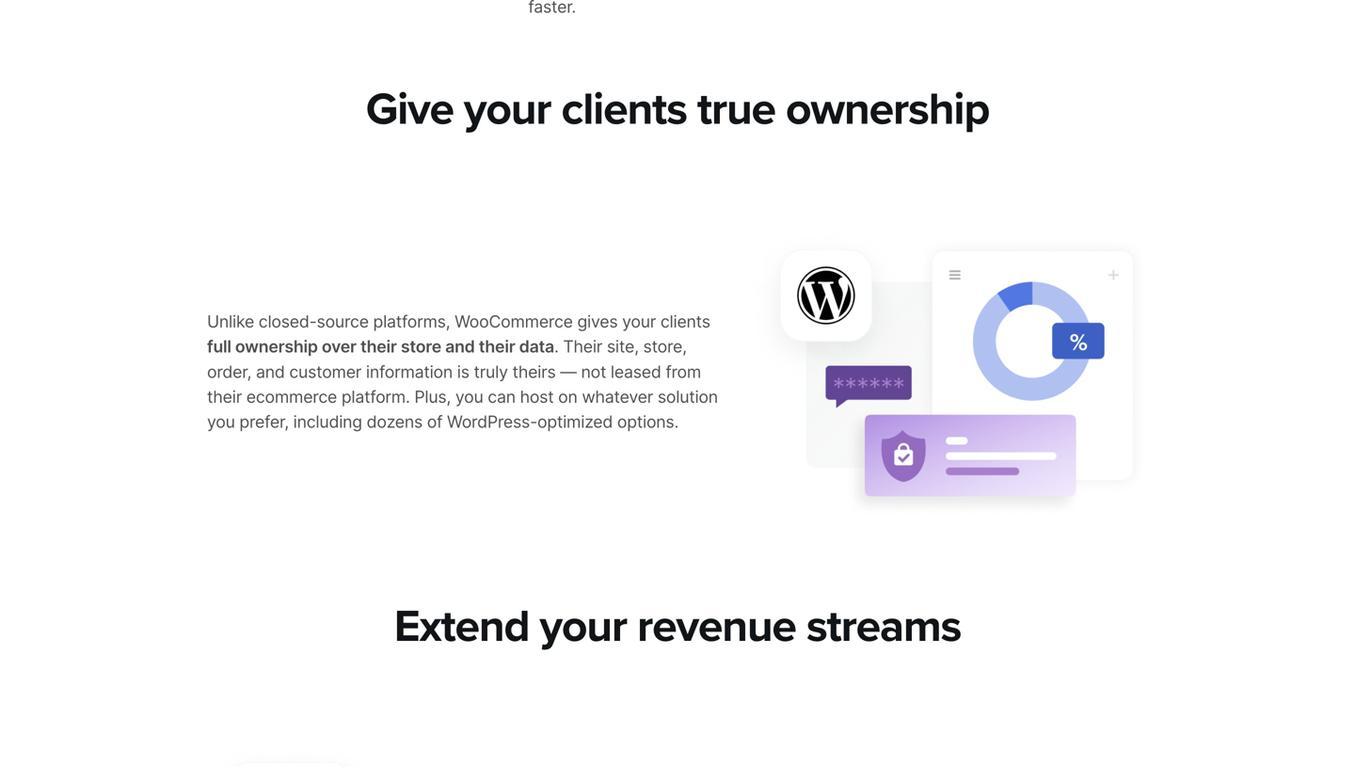 Task type: describe. For each thing, give the bounding box(es) containing it.
on
[[558, 387, 578, 407]]

closed-
[[259, 312, 317, 332]]

customer
[[289, 362, 362, 382]]

your inside the unlike closed-source platforms, woocommerce gives your clients full ownership over their store and their data
[[622, 312, 656, 332]]

plus,
[[415, 387, 451, 407]]

ecommerce
[[246, 387, 337, 407]]

ownership inside the unlike closed-source platforms, woocommerce gives your clients full ownership over their store and their data
[[235, 337, 318, 357]]

extend
[[394, 600, 529, 654]]

host
[[520, 387, 554, 407]]

gives
[[578, 312, 618, 332]]

1 vertical spatial you
[[207, 412, 235, 432]]

unlike
[[207, 312, 254, 332]]

full
[[207, 337, 231, 357]]

1 horizontal spatial their
[[361, 337, 397, 357]]

0 vertical spatial clients
[[562, 83, 687, 137]]

give your clients true ownership
[[366, 83, 990, 137]]

.
[[555, 337, 559, 357]]

platforms,
[[373, 312, 450, 332]]

store
[[401, 337, 442, 357]]

solution
[[658, 387, 718, 407]]

options.
[[617, 412, 679, 432]]

1 horizontal spatial you
[[456, 387, 483, 407]]

including
[[293, 412, 362, 432]]

unlike closed-source platforms, woocommerce gives your clients full ownership over their store and their data
[[207, 312, 711, 357]]

store,
[[644, 337, 687, 357]]

whatever
[[582, 387, 653, 407]]



Task type: vqa. For each thing, say whether or not it's contained in the screenshot.
Service navigation menu element
no



Task type: locate. For each thing, give the bounding box(es) containing it.
platform.
[[342, 387, 410, 407]]

their right over
[[361, 337, 397, 357]]

clients inside the unlike closed-source platforms, woocommerce gives your clients full ownership over their store and their data
[[661, 312, 711, 332]]

0 horizontal spatial ownership
[[235, 337, 318, 357]]

clients
[[562, 83, 687, 137], [661, 312, 711, 332]]

and up is
[[445, 337, 475, 357]]

give
[[366, 83, 454, 137]]

streams
[[807, 600, 961, 654]]

woocommerce
[[455, 312, 573, 332]]

theirs
[[513, 362, 556, 382]]

of
[[427, 412, 443, 432]]

their up the truly
[[479, 337, 515, 357]]

your for revenue
[[540, 600, 627, 654]]

—
[[560, 362, 577, 382]]

over
[[322, 337, 357, 357]]

and inside . their site, store, order, and customer information is truly theirs — not leased from their ecommerce platform. plus, you can host on whatever solution you prefer, including dozens of wordpress-optimized options.
[[256, 362, 285, 382]]

their
[[563, 337, 603, 357]]

. their site, store, order, and customer information is truly theirs — not leased from their ecommerce platform. plus, you can host on whatever solution you prefer, including dozens of wordpress-optimized options.
[[207, 337, 718, 432]]

1 horizontal spatial ownership
[[786, 83, 990, 137]]

2 horizontal spatial their
[[479, 337, 515, 357]]

true
[[697, 83, 776, 137]]

is
[[457, 362, 470, 382]]

and up ecommerce
[[256, 362, 285, 382]]

1 vertical spatial and
[[256, 362, 285, 382]]

0 vertical spatial ownership
[[786, 83, 990, 137]]

0 horizontal spatial and
[[256, 362, 285, 382]]

extend your revenue streams
[[394, 600, 961, 654]]

truly
[[474, 362, 508, 382]]

leased
[[611, 362, 661, 382]]

0 vertical spatial and
[[445, 337, 475, 357]]

0 vertical spatial you
[[456, 387, 483, 407]]

can
[[488, 387, 516, 407]]

0 vertical spatial your
[[464, 83, 551, 137]]

data
[[519, 337, 555, 357]]

revenue
[[637, 600, 796, 654]]

ownership
[[786, 83, 990, 137], [235, 337, 318, 357]]

information
[[366, 362, 453, 382]]

2 vertical spatial your
[[540, 600, 627, 654]]

and
[[445, 337, 475, 357], [256, 362, 285, 382]]

not
[[581, 362, 606, 382]]

and inside the unlike closed-source platforms, woocommerce gives your clients full ownership over their store and their data
[[445, 337, 475, 357]]

you
[[456, 387, 483, 407], [207, 412, 235, 432]]

source
[[317, 312, 369, 332]]

your for clients
[[464, 83, 551, 137]]

your
[[464, 83, 551, 137], [622, 312, 656, 332], [540, 600, 627, 654]]

wordpress-
[[447, 412, 538, 432]]

from
[[666, 362, 701, 382]]

you left 'prefer,'
[[207, 412, 235, 432]]

their down order, in the top left of the page
[[207, 387, 242, 407]]

order,
[[207, 362, 252, 382]]

0 horizontal spatial you
[[207, 412, 235, 432]]

site,
[[607, 337, 639, 357]]

0 horizontal spatial their
[[207, 387, 242, 407]]

dozens
[[367, 412, 423, 432]]

1 horizontal spatial and
[[445, 337, 475, 357]]

prefer,
[[240, 412, 289, 432]]

their
[[361, 337, 397, 357], [479, 337, 515, 357], [207, 387, 242, 407]]

1 vertical spatial ownership
[[235, 337, 318, 357]]

you down is
[[456, 387, 483, 407]]

optimized
[[538, 412, 613, 432]]

1 vertical spatial your
[[622, 312, 656, 332]]

1 vertical spatial clients
[[661, 312, 711, 332]]

their inside . their site, store, order, and customer information is truly theirs — not leased from their ecommerce platform. plus, you can host on whatever solution you prefer, including dozens of wordpress-optimized options.
[[207, 387, 242, 407]]



